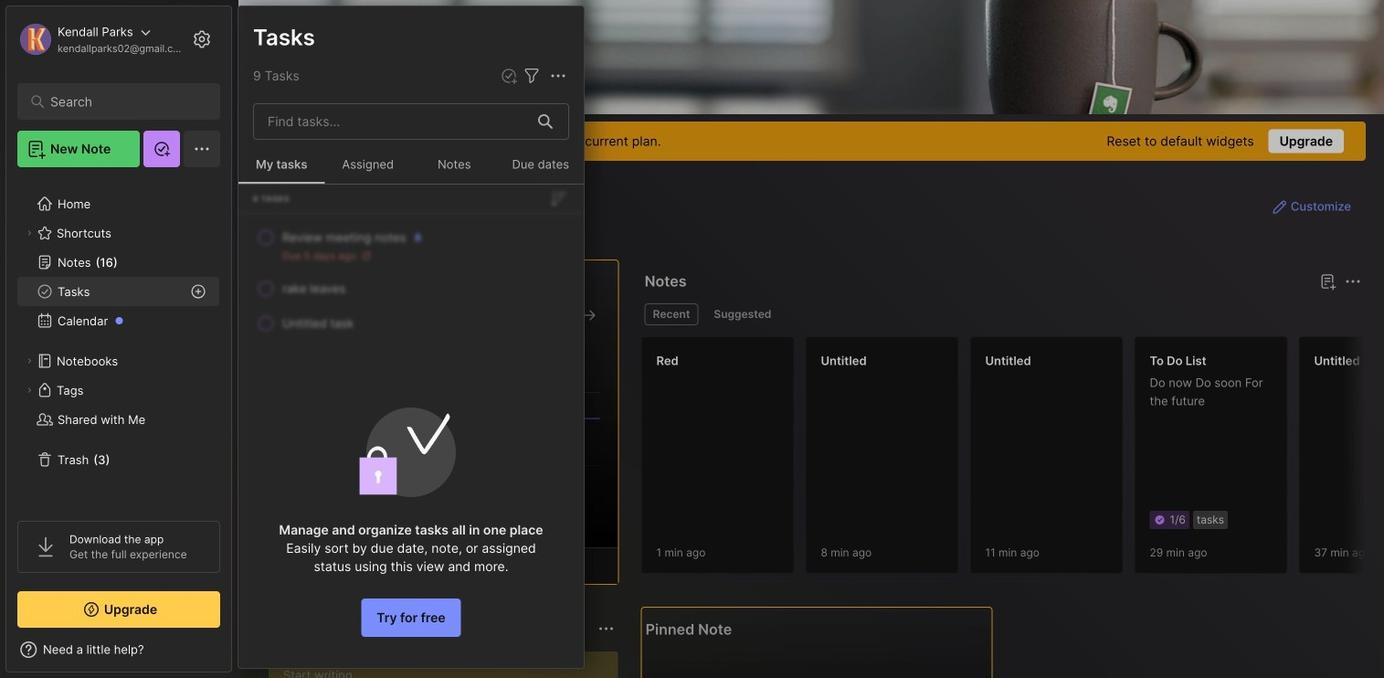Task type: locate. For each thing, give the bounding box(es) containing it.
expand notebooks image
[[24, 356, 35, 366]]

none search field inside main element
[[50, 90, 196, 112]]

1 tab from the left
[[645, 303, 699, 325]]

tree inside main element
[[6, 178, 231, 504]]

tab
[[645, 303, 699, 325], [706, 303, 780, 325]]

tree
[[6, 178, 231, 504]]

row group
[[641, 336, 1385, 585]]

1 horizontal spatial tab
[[706, 303, 780, 325]]

tab list
[[645, 303, 1359, 325]]

0 horizontal spatial tab
[[645, 303, 699, 325]]

filter tasks image
[[521, 65, 543, 87]]

Filter tasks field
[[521, 65, 543, 87]]

None search field
[[50, 90, 196, 112]]

settings image
[[191, 28, 213, 50]]

click to collapse image
[[231, 644, 244, 666]]

new task image
[[500, 67, 518, 85]]

main element
[[0, 0, 238, 678]]

expand tags image
[[24, 385, 35, 396]]



Task type: vqa. For each thing, say whether or not it's contained in the screenshot.
More actions and view options Icon
yes



Task type: describe. For each thing, give the bounding box(es) containing it.
Search text field
[[50, 93, 196, 111]]

2 tab from the left
[[706, 303, 780, 325]]

Start writing… text field
[[283, 652, 617, 678]]

More actions and view options field
[[543, 65, 569, 87]]

more actions and view options image
[[547, 65, 569, 87]]

WHAT'S NEW field
[[6, 635, 231, 664]]

Find tasks… text field
[[257, 106, 527, 137]]

Account field
[[17, 21, 186, 58]]



